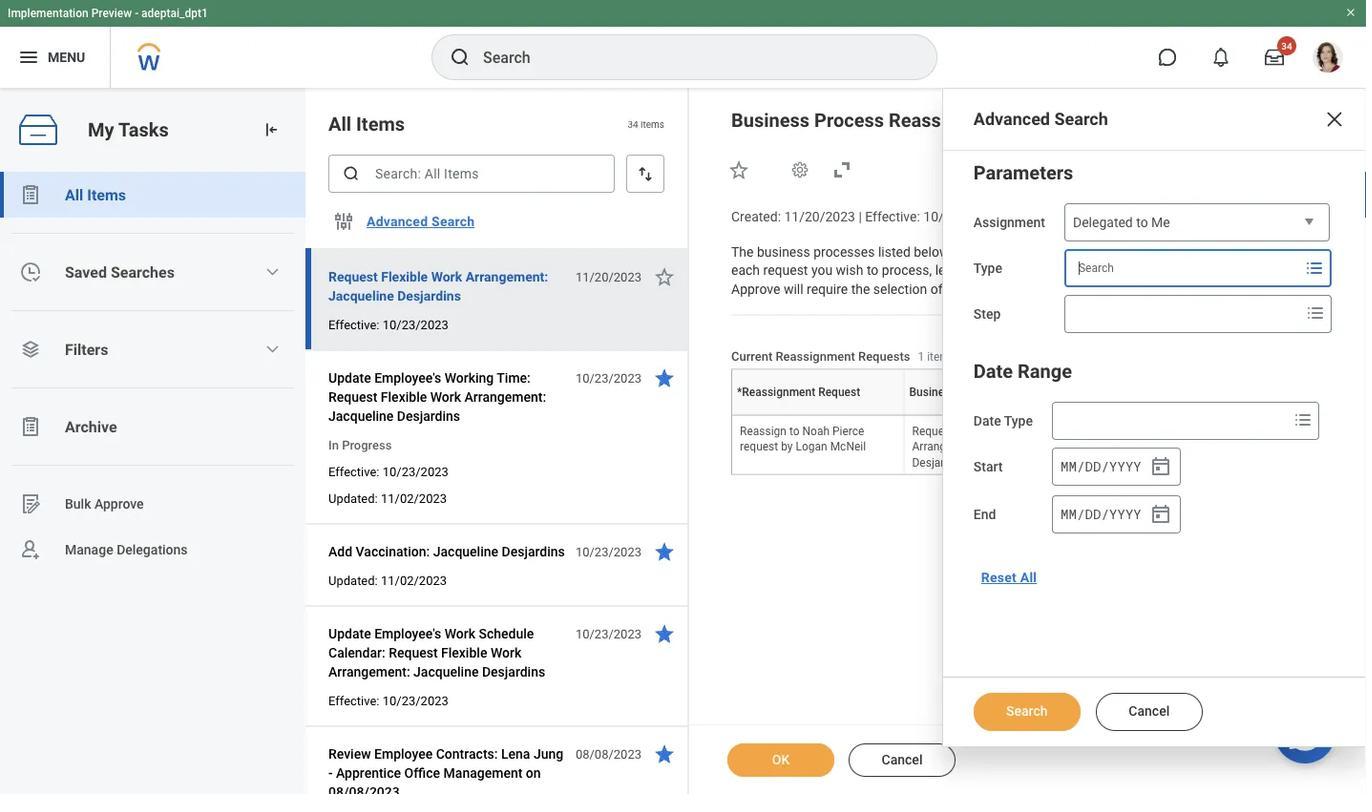 Task type: describe. For each thing, give the bounding box(es) containing it.
to inside popup button
[[1137, 215, 1149, 231]]

calendar:
[[329, 645, 386, 661]]

profile logan mcneil element
[[1302, 36, 1355, 78]]

the business processes listed below have been requested for reassignment. select an action for each request you wish to process, leaving the action blank will keep the request active. selecting approve will require the selection of a person. selecting deny will require you to provide a comment.
[[732, 244, 1321, 297]]

delegated to me
[[1074, 215, 1171, 231]]

search image
[[342, 164, 361, 183]]

- inside banner
[[135, 7, 139, 20]]

prompts image for step
[[1305, 302, 1328, 325]]

request down configure icon
[[329, 269, 378, 285]]

work left schedule at the bottom left of page
[[445, 626, 476, 642]]

desjardins down advanced search button on the top left of the page
[[398, 288, 461, 304]]

items
[[641, 118, 665, 130]]

bulk approve link
[[0, 481, 306, 527]]

update for update employee's working time: request flexible work arrangement: jacqueline desjardins
[[329, 370, 371, 386]]

0 horizontal spatial the
[[852, 281, 870, 297]]

assignment
[[974, 215, 1046, 231]]

* reassignment request
[[737, 386, 861, 399]]

|
[[859, 209, 862, 225]]

1 horizontal spatial selecting
[[1246, 263, 1301, 278]]

2 effective: 10/23/2023 from the top
[[329, 465, 449, 479]]

preview
[[91, 7, 132, 20]]

request down the select
[[1156, 263, 1201, 278]]

2 updated: 11/02/2023 from the top
[[329, 574, 447, 588]]

bulk
[[65, 496, 91, 512]]

contracts:
[[436, 746, 498, 762]]

update employee's working time: request flexible work arrangement: jacqueline desjardins
[[329, 370, 546, 424]]

request inside the update employee's working time: request flexible work arrangement: jacqueline desjardins
[[329, 389, 378, 405]]

person.
[[957, 281, 1002, 297]]

business for business process reassignment requests
[[732, 109, 810, 131]]

approve inside list
[[95, 496, 144, 512]]

0 vertical spatial star image
[[728, 159, 751, 181]]

by
[[781, 440, 793, 453]]

search inside advanced search button
[[432, 214, 475, 229]]

update employee's working time: request flexible work arrangement: jacqueline desjardins button
[[329, 367, 565, 428]]

employee
[[374, 746, 433, 762]]

2 updated: from the top
[[329, 574, 378, 588]]

my tasks
[[88, 119, 169, 141]]

the
[[732, 244, 754, 260]]

cancel button
[[1096, 693, 1203, 732]]

request up start group
[[1085, 425, 1126, 438]]

my
[[88, 119, 114, 141]]

delegations
[[117, 542, 188, 558]]

pierce
[[833, 425, 865, 438]]

jung
[[534, 746, 564, 762]]

1 11/02/2023 from the top
[[381, 491, 447, 506]]

0 vertical spatial mcneil
[[1291, 425, 1327, 438]]

1 horizontal spatial the
[[981, 263, 1000, 278]]

08/08/2023 inside review employee contracts: lena jung - apprentice office management on 08/08/2023
[[329, 785, 400, 795]]

all items inside button
[[65, 186, 126, 204]]

current
[[732, 349, 773, 364]]

close environment banner image
[[1346, 7, 1357, 18]]

logan inside reassign to noah pierce request by logan mcneil
[[796, 440, 828, 453]]

calendar image
[[1150, 456, 1173, 479]]

to up step field
[[1188, 281, 1200, 297]]

date type
[[974, 414, 1033, 429]]

yyyy for start
[[1110, 458, 1142, 476]]

advanced search button
[[359, 202, 483, 241]]

schedule
[[479, 626, 534, 642]]

listed
[[879, 244, 911, 260]]

will down keep
[[1096, 281, 1116, 297]]

0 horizontal spatial action
[[1003, 263, 1040, 278]]

apprentice
[[336, 766, 401, 781]]

date range button
[[974, 360, 1073, 383]]

active.
[[1204, 263, 1243, 278]]

reassignment.
[[1100, 244, 1184, 260]]

each
[[732, 263, 760, 278]]

tasks
[[118, 119, 169, 141]]

work up calendar image at the bottom right of the page
[[1171, 425, 1197, 438]]

keep
[[1102, 263, 1130, 278]]

advanced inside button
[[367, 214, 428, 229]]

clipboard image for archive
[[19, 415, 42, 438]]

desjardins left start
[[913, 455, 966, 469]]

1 horizontal spatial you
[[1164, 281, 1185, 297]]

reassign
[[740, 425, 787, 438]]

mcneil inside reassign to noah pierce request by logan mcneil
[[831, 440, 866, 453]]

request down business process
[[913, 425, 954, 438]]

1 require from the left
[[807, 281, 848, 297]]

2 a from the left
[[1250, 281, 1258, 297]]

search button
[[974, 693, 1081, 732]]

noah
[[803, 425, 830, 438]]

wish
[[836, 263, 864, 278]]

Step field
[[1066, 297, 1301, 331]]

implementation preview -   adeptai_dpt1
[[8, 7, 208, 20]]

user plus image
[[19, 539, 42, 562]]

mm for end
[[1061, 506, 1077, 524]]

work inside the update employee's working time: request flexible work arrangement: jacqueline desjardins
[[430, 389, 461, 405]]

0 vertical spatial 08/08/2023
[[576, 747, 642, 762]]

jacqueline inside the update employee's working time: request flexible work arrangement: jacqueline desjardins
[[329, 408, 394, 424]]

0 vertical spatial 11/20/2023
[[785, 209, 856, 225]]

0 vertical spatial reassignment
[[889, 109, 1012, 131]]

reassign to noah pierce request by logan mcneil element
[[740, 421, 866, 453]]

item list element
[[306, 88, 690, 795]]

update employee's work schedule calendar: request flexible work arrangement: jacqueline desjardins
[[329, 626, 546, 680]]

row element containing reassign to noah pierce request by logan mcneil
[[733, 417, 1367, 474]]

arrangement: inside the update employee's working time: request flexible work arrangement: jacqueline desjardins
[[465, 389, 546, 405]]

1
[[918, 350, 925, 364]]

0 horizontal spatial selecting
[[1005, 281, 1060, 297]]

have
[[953, 244, 981, 260]]

flexible inside the update employee's working time: request flexible work arrangement: jacqueline desjardins
[[381, 389, 427, 405]]

update for update employee's work schedule calendar: request flexible work arrangement: jacqueline desjardins
[[329, 626, 371, 642]]

Type field
[[1067, 251, 1302, 286]]

1 updated: from the top
[[329, 491, 378, 506]]

work down schedule at the bottom left of page
[[491, 645, 522, 661]]

requested
[[1017, 244, 1076, 260]]

logan mcneil element
[[1256, 421, 1327, 438]]

archive
[[65, 418, 117, 436]]

parameters
[[974, 161, 1074, 184]]

1 horizontal spatial requests
[[1017, 109, 1098, 131]]

flexible inside update employee's work schedule calendar: request flexible work arrangement: jacqueline desjardins
[[441, 645, 488, 661]]

add vaccination: jacqueline desjardins
[[329, 544, 565, 560]]

request flexible work arrangement: jacqueline desjardins button
[[329, 266, 565, 308]]

yyyy for end
[[1110, 506, 1142, 524]]

start group
[[1052, 448, 1181, 486]]

2 horizontal spatial the
[[1134, 263, 1152, 278]]

34 items
[[628, 118, 665, 130]]

comment.
[[1261, 281, 1321, 297]]

rename image
[[19, 493, 42, 516]]

work up start
[[999, 425, 1025, 438]]

implementation
[[8, 7, 89, 20]]

work down advanced search button on the top left of the page
[[431, 269, 462, 285]]

mm / dd / yyyy for end
[[1061, 506, 1142, 524]]

an
[[1228, 244, 1242, 260]]

created: 11/20/2023 | effective: 10/23/2023
[[732, 209, 995, 225]]

all inside button
[[65, 186, 83, 204]]

below
[[914, 244, 950, 260]]

0 vertical spatial you
[[812, 263, 833, 278]]

jacqueline down date type field
[[1156, 440, 1212, 453]]

end
[[974, 507, 997, 523]]

will down business
[[784, 281, 804, 297]]

notifications large image
[[1212, 48, 1231, 67]]

in progress
[[329, 438, 392, 452]]

date range
[[974, 360, 1073, 383]]

reassign to noah pierce request by logan mcneil
[[740, 425, 866, 453]]

update employee's work schedule calendar: request flexible work arrangement: jacqueline desjardins button
[[329, 623, 565, 684]]

advanced search inside button
[[367, 214, 475, 229]]

time:
[[497, 370, 531, 386]]

select
[[1188, 244, 1224, 260]]

jacqueline down configure icon
[[329, 288, 394, 304]]

effective: 10/23/2023 for flexible
[[329, 318, 449, 332]]

all inside item list "element"
[[329, 113, 352, 135]]

implementation preview -   adeptai_dpt1 banner
[[0, 0, 1367, 88]]

blank
[[1043, 263, 1076, 278]]

adeptai_dpt1
[[141, 7, 208, 20]]

range
[[1018, 360, 1073, 383]]

reassignment for request
[[742, 386, 816, 399]]

on
[[526, 766, 541, 781]]

deny
[[1063, 281, 1093, 297]]

add vaccination: jacqueline desjardins button
[[329, 541, 565, 564]]

type inside date range group
[[1005, 414, 1033, 429]]

process,
[[882, 263, 932, 278]]

star image for updated: 11/02/2023
[[653, 541, 676, 564]]



Task type: locate. For each thing, give the bounding box(es) containing it.
desjardins down schedule at the bottom left of page
[[482, 664, 546, 680]]

2 11/02/2023 from the top
[[381, 574, 447, 588]]

1 updated: 11/02/2023 from the top
[[329, 491, 447, 506]]

1 vertical spatial items
[[87, 186, 126, 204]]

1 for from the left
[[1080, 244, 1096, 260]]

business process
[[910, 386, 1001, 399]]

effective: 10/23/2023
[[329, 318, 449, 332], [329, 465, 449, 479], [329, 694, 449, 708]]

business
[[757, 244, 811, 260]]

2 update from the top
[[329, 626, 371, 642]]

- down review
[[329, 766, 333, 781]]

1 horizontal spatial type
[[1005, 414, 1033, 429]]

08/08/2023 right jung
[[576, 747, 642, 762]]

1 vertical spatial dd
[[1086, 506, 1102, 524]]

11/02/2023 down 'vaccination:'
[[381, 574, 447, 588]]

34
[[628, 118, 639, 130]]

desjardins left calendar image at the bottom right of the page
[[1085, 455, 1138, 469]]

mm up end group
[[1061, 458, 1077, 476]]

to inside reassign to noah pierce request by logan mcneil
[[790, 425, 800, 438]]

0 horizontal spatial advanced
[[367, 214, 428, 229]]

1 request flexible work arrangement: jacqueline desjardins element from the left
[[913, 421, 1040, 469]]

reassignment up parameters
[[889, 109, 1012, 131]]

business
[[732, 109, 810, 131], [910, 386, 957, 399]]

advanced search
[[974, 109, 1109, 129], [367, 214, 475, 229]]

update up calendar:
[[329, 626, 371, 642]]

0 horizontal spatial 08/08/2023
[[329, 785, 400, 795]]

star image for update employee's work schedule calendar: request flexible work arrangement: jacqueline desjardins
[[653, 623, 676, 646]]

2 clipboard image from the top
[[19, 415, 42, 438]]

all items button
[[0, 172, 306, 218]]

prompts image for type
[[1304, 257, 1327, 280]]

to left "me"
[[1137, 215, 1149, 231]]

mm inside start group
[[1061, 458, 1077, 476]]

1 vertical spatial advanced
[[367, 214, 428, 229]]

1 vertical spatial logan
[[796, 440, 828, 453]]

0 vertical spatial advanced search
[[974, 109, 1109, 129]]

0 horizontal spatial a
[[947, 281, 954, 297]]

date for date range
[[974, 360, 1013, 383]]

request flexible work arrangement: jacqueline desjardins element down business process
[[913, 421, 1040, 469]]

all items up search image
[[329, 113, 405, 135]]

date for date type
[[974, 414, 1002, 429]]

1 vertical spatial reassignment
[[776, 349, 856, 364]]

request flexible work arrangement: jacqueline desjardins up calendar icon
[[1085, 425, 1212, 469]]

request flexible work arrangement: jacqueline desjardins for first request flexible work arrangement: jacqueline desjardins "element" from the left
[[913, 425, 1040, 469]]

business for business process
[[910, 386, 957, 399]]

search
[[1055, 109, 1109, 129], [432, 214, 475, 229], [1007, 704, 1048, 720]]

mm / dd / yyyy down start group
[[1061, 506, 1142, 524]]

effective: 10/23/2023 up employee
[[329, 694, 449, 708]]

clipboard image inside the archive button
[[19, 415, 42, 438]]

list
[[0, 172, 306, 573]]

employee's inside update employee's work schedule calendar: request flexible work arrangement: jacqueline desjardins
[[375, 626, 441, 642]]

in
[[329, 438, 339, 452]]

cancel
[[1129, 704, 1170, 720]]

1 horizontal spatial require
[[1119, 281, 1160, 297]]

request inside update employee's work schedule calendar: request flexible work arrangement: jacqueline desjardins
[[389, 645, 438, 661]]

action right an
[[1246, 244, 1283, 260]]

1 vertical spatial 11/02/2023
[[381, 574, 447, 588]]

1 vertical spatial all
[[65, 186, 83, 204]]

0 vertical spatial action
[[1246, 244, 1283, 260]]

desjardins up schedule at the bottom left of page
[[502, 544, 565, 560]]

1 vertical spatial process
[[959, 386, 1001, 399]]

require
[[807, 281, 848, 297], [1119, 281, 1160, 297]]

leaving
[[936, 263, 978, 278]]

desjardins inside the update employee's working time: request flexible work arrangement: jacqueline desjardins
[[397, 408, 460, 424]]

yyyy left calendar image at the bottom right of the page
[[1110, 458, 1142, 476]]

1 vertical spatial business
[[910, 386, 957, 399]]

reassignment inside row element
[[742, 386, 816, 399]]

1 date from the top
[[974, 360, 1013, 383]]

- inside review employee contracts: lena jung - apprentice office management on 08/08/2023
[[329, 766, 333, 781]]

reset all button
[[974, 559, 1045, 597]]

0 horizontal spatial for
[[1080, 244, 1096, 260]]

require down the 'wish'
[[807, 281, 848, 297]]

1 vertical spatial approve
[[95, 496, 144, 512]]

0 horizontal spatial requests
[[859, 349, 911, 364]]

dialog containing parameters
[[943, 88, 1367, 748]]

request inside reassign to noah pierce request by logan mcneil
[[740, 440, 779, 453]]

fullscreen image
[[831, 159, 854, 181]]

employee's for flexible
[[375, 370, 441, 386]]

2 request flexible work arrangement: jacqueline desjardins element from the left
[[1085, 421, 1212, 469]]

1 horizontal spatial all items
[[329, 113, 405, 135]]

action
[[1246, 244, 1283, 260], [1003, 263, 1040, 278]]

1 a from the left
[[947, 281, 954, 297]]

arrangement: inside update employee's work schedule calendar: request flexible work arrangement: jacqueline desjardins
[[329, 664, 410, 680]]

for down delegated
[[1080, 244, 1096, 260]]

/
[[1077, 458, 1085, 476], [1102, 458, 1110, 476], [1077, 506, 1085, 524], [1102, 506, 1110, 524]]

request down business
[[764, 263, 808, 278]]

0 horizontal spatial mcneil
[[831, 440, 866, 453]]

1 vertical spatial 08/08/2023
[[329, 785, 400, 795]]

advanced inside dialog
[[974, 109, 1051, 129]]

date range group
[[974, 356, 1335, 536]]

reset all
[[982, 570, 1038, 586]]

employee's left the working
[[375, 370, 441, 386]]

delegated
[[1074, 215, 1134, 231]]

1 vertical spatial you
[[1164, 281, 1185, 297]]

0 vertical spatial star image
[[653, 266, 676, 288]]

1 horizontal spatial -
[[329, 766, 333, 781]]

a right of
[[947, 281, 954, 297]]

dd for end
[[1086, 506, 1102, 524]]

for
[[1080, 244, 1096, 260], [1286, 244, 1303, 260]]

selecting down blank
[[1005, 281, 1060, 297]]

1 star image from the top
[[653, 266, 676, 288]]

all items down my
[[65, 186, 126, 204]]

1 vertical spatial mm
[[1061, 506, 1077, 524]]

jacqueline inside "button"
[[433, 544, 499, 560]]

updated: down in progress
[[329, 491, 378, 506]]

date down business process
[[974, 414, 1002, 429]]

1 vertical spatial requests
[[859, 349, 911, 364]]

request
[[764, 263, 808, 278], [1156, 263, 1201, 278], [740, 440, 779, 453]]

0 horizontal spatial approve
[[95, 496, 144, 512]]

logan
[[1256, 425, 1288, 438], [796, 440, 828, 453]]

for up comment. on the top of the page
[[1286, 244, 1303, 260]]

prompts image for date type
[[1292, 409, 1315, 432]]

process for business process reassignment requests
[[815, 109, 885, 131]]

0 vertical spatial advanced
[[974, 109, 1051, 129]]

advanced
[[974, 109, 1051, 129], [367, 214, 428, 229]]

employee's inside the update employee's working time: request flexible work arrangement: jacqueline desjardins
[[375, 370, 441, 386]]

mcneil
[[1291, 425, 1327, 438], [831, 440, 866, 453]]

manage delegations link
[[0, 527, 306, 573]]

selecting up comment. on the top of the page
[[1246, 263, 1301, 278]]

mm for start
[[1061, 458, 1077, 476]]

advanced up parameters
[[974, 109, 1051, 129]]

1 horizontal spatial request flexible work arrangement: jacqueline desjardins
[[913, 425, 1040, 469]]

0 vertical spatial update
[[329, 370, 371, 386]]

prompts image
[[1304, 257, 1327, 280], [1305, 302, 1328, 325], [1292, 409, 1315, 432]]

action down been
[[1003, 263, 1040, 278]]

2 mm from the top
[[1061, 506, 1077, 524]]

mm down start group
[[1061, 506, 1077, 524]]

1 horizontal spatial process
[[959, 386, 1001, 399]]

type
[[974, 261, 1003, 277], [1005, 414, 1033, 429]]

2 vertical spatial prompts image
[[1292, 409, 1315, 432]]

reset
[[982, 570, 1017, 586]]

update inside the update employee's working time: request flexible work arrangement: jacqueline desjardins
[[329, 370, 371, 386]]

yyyy left calendar icon
[[1110, 506, 1142, 524]]

0 horizontal spatial advanced search
[[367, 214, 475, 229]]

1 row element from the top
[[733, 370, 1367, 416]]

star image
[[728, 159, 751, 181], [653, 541, 676, 564], [653, 743, 676, 766]]

1 horizontal spatial a
[[1250, 281, 1258, 297]]

date
[[974, 360, 1013, 383], [974, 414, 1002, 429]]

you
[[812, 263, 833, 278], [1164, 281, 1185, 297]]

jacqueline down date type
[[984, 440, 1040, 453]]

0 vertical spatial type
[[974, 261, 1003, 277]]

0 vertical spatial updated:
[[329, 491, 378, 506]]

1 vertical spatial mm / dd / yyyy
[[1061, 506, 1142, 524]]

dd
[[1086, 458, 1102, 476], [1086, 506, 1102, 524]]

Date Type field
[[1053, 404, 1288, 438]]

review employee contracts: lena jung - apprentice office management on 08/08/2023
[[329, 746, 564, 795]]

configure image
[[332, 210, 355, 233]]

star image for 08/08/2023
[[653, 743, 676, 766]]

working
[[445, 370, 494, 386]]

advanced search inside dialog
[[974, 109, 1109, 129]]

items inside button
[[87, 186, 126, 204]]

row element
[[733, 370, 1367, 416], [733, 417, 1367, 474]]

advanced search up 'request flexible work arrangement: jacqueline desjardins' button
[[367, 214, 475, 229]]

request flexible work arrangement: jacqueline desjardins element up calendar icon
[[1085, 421, 1212, 469]]

jacqueline up in progress
[[329, 408, 394, 424]]

1 vertical spatial 11/20/2023
[[576, 270, 642, 284]]

3 effective: 10/23/2023 from the top
[[329, 694, 449, 708]]

effective: 10/23/2023 down 'request flexible work arrangement: jacqueline desjardins' button
[[329, 318, 449, 332]]

1 vertical spatial star image
[[653, 367, 676, 390]]

flexible up progress
[[381, 389, 427, 405]]

work down the working
[[430, 389, 461, 405]]

prompts image inside date range group
[[1292, 409, 1315, 432]]

advanced search up parameters
[[974, 109, 1109, 129]]

08/08/2023 down apprentice
[[329, 785, 400, 795]]

x image
[[1324, 108, 1347, 131]]

2 row element from the top
[[733, 417, 1367, 474]]

to right the 'wish'
[[867, 263, 879, 278]]

date up business process
[[974, 360, 1013, 383]]

type down date range button
[[1005, 414, 1033, 429]]

1 horizontal spatial all
[[329, 113, 352, 135]]

2 vertical spatial effective: 10/23/2023
[[329, 694, 449, 708]]

items inside item list "element"
[[356, 113, 405, 135]]

0 vertical spatial mm / dd / yyyy
[[1061, 458, 1142, 476]]

requests up parameters
[[1017, 109, 1098, 131]]

0 horizontal spatial you
[[812, 263, 833, 278]]

dialog
[[943, 88, 1367, 748]]

employee's up calendar:
[[375, 626, 441, 642]]

0 vertical spatial 11/02/2023
[[381, 491, 447, 506]]

approve inside the business processes listed below have been requested for reassignment. select an action for each request you wish to process, leaving the action blank will keep the request active. selecting approve will require the selection of a person. selecting deny will require you to provide a comment.
[[732, 281, 781, 297]]

item
[[928, 350, 950, 364]]

1 update from the top
[[329, 370, 371, 386]]

11/02/2023 up 'vaccination:'
[[381, 491, 447, 506]]

reassignment for requests
[[776, 349, 856, 364]]

mm
[[1061, 458, 1077, 476], [1061, 506, 1077, 524]]

request flexible work arrangement: jacqueline desjardins
[[329, 269, 548, 304], [913, 425, 1040, 469], [1085, 425, 1212, 469]]

0 vertical spatial selecting
[[1246, 263, 1301, 278]]

start
[[974, 459, 1003, 475]]

11/20/2023
[[785, 209, 856, 225], [576, 270, 642, 284]]

*
[[737, 386, 742, 399]]

jacqueline
[[329, 288, 394, 304], [329, 408, 394, 424], [984, 440, 1040, 453], [1156, 440, 1212, 453], [433, 544, 499, 560], [414, 664, 479, 680]]

0 horizontal spatial 11/20/2023
[[576, 270, 642, 284]]

reassignment up * reassignment request
[[776, 349, 856, 364]]

2 mm / dd / yyyy from the top
[[1061, 506, 1142, 524]]

mm inside end group
[[1061, 506, 1077, 524]]

desjardins inside "button"
[[502, 544, 565, 560]]

1 horizontal spatial search
[[1007, 704, 1048, 720]]

type inside parameters group
[[974, 261, 1003, 277]]

review employee contracts: lena jung - apprentice office management on 08/08/2023 button
[[329, 743, 565, 795]]

dd inside start group
[[1086, 458, 1102, 476]]

current reassignment requests 1 item
[[732, 349, 950, 364]]

search inside the 'search' button
[[1007, 704, 1048, 720]]

1 clipboard image from the top
[[19, 183, 42, 206]]

jacqueline right 'vaccination:'
[[433, 544, 499, 560]]

request flexible work arrangement: jacqueline desjardins for 1st request flexible work arrangement: jacqueline desjardins "element" from the right
[[1085, 425, 1212, 469]]

all items inside item list "element"
[[329, 113, 405, 135]]

type down been
[[974, 261, 1003, 277]]

1 vertical spatial selecting
[[1005, 281, 1060, 297]]

0 vertical spatial all
[[329, 113, 352, 135]]

0 vertical spatial logan
[[1256, 425, 1288, 438]]

mm / dd / yyyy inside start group
[[1061, 458, 1142, 476]]

1 horizontal spatial request flexible work arrangement: jacqueline desjardins element
[[1085, 421, 1212, 469]]

processes
[[814, 244, 875, 260]]

1 horizontal spatial mcneil
[[1291, 425, 1327, 438]]

vaccination:
[[356, 544, 430, 560]]

clipboard image for all items
[[19, 183, 42, 206]]

selection
[[874, 281, 928, 297]]

2 star image from the top
[[653, 367, 676, 390]]

0 horizontal spatial request flexible work arrangement: jacqueline desjardins element
[[913, 421, 1040, 469]]

1 horizontal spatial approve
[[732, 281, 781, 297]]

reassignment up "reassign"
[[742, 386, 816, 399]]

star image for update employee's working time: request flexible work arrangement: jacqueline desjardins
[[653, 367, 676, 390]]

request flexible work arrangement: jacqueline desjardins down advanced search button on the top left of the page
[[329, 269, 548, 304]]

items down my
[[87, 186, 126, 204]]

my tasks element
[[0, 88, 306, 795]]

bulk approve
[[65, 496, 144, 512]]

business process reassignment requests
[[732, 109, 1098, 131]]

list containing all items
[[0, 172, 306, 573]]

updated: 11/02/2023 up 'vaccination:'
[[329, 491, 447, 506]]

manage
[[65, 542, 113, 558]]

approve down the each on the right of page
[[732, 281, 781, 297]]

to up by
[[790, 425, 800, 438]]

calendar image
[[1150, 503, 1173, 526]]

office
[[404, 766, 440, 781]]

process for business process
[[959, 386, 1001, 399]]

archive button
[[0, 404, 306, 450]]

1 vertical spatial yyyy
[[1110, 506, 1142, 524]]

0 horizontal spatial all items
[[65, 186, 126, 204]]

end group
[[1052, 496, 1181, 534]]

parameters button
[[974, 161, 1074, 184]]

clipboard image
[[19, 183, 42, 206], [19, 415, 42, 438]]

flexible down schedule at the bottom left of page
[[441, 645, 488, 661]]

request flexible work arrangement: jacqueline desjardins element
[[913, 421, 1040, 469], [1085, 421, 1212, 469]]

requests left 1
[[859, 349, 911, 364]]

0 vertical spatial business
[[732, 109, 810, 131]]

updated: down add
[[329, 574, 378, 588]]

2 require from the left
[[1119, 281, 1160, 297]]

will up deny at the right
[[1079, 263, 1099, 278]]

reassignment
[[889, 109, 1012, 131], [776, 349, 856, 364], [742, 386, 816, 399]]

1 yyyy from the top
[[1110, 458, 1142, 476]]

1 effective: 10/23/2023 from the top
[[329, 318, 449, 332]]

0 vertical spatial mm
[[1061, 458, 1077, 476]]

star image for request flexible work arrangement: jacqueline desjardins
[[653, 266, 676, 288]]

1 vertical spatial action
[[1003, 263, 1040, 278]]

3 star image from the top
[[653, 623, 676, 646]]

clipboard image inside all items button
[[19, 183, 42, 206]]

0 vertical spatial prompts image
[[1304, 257, 1327, 280]]

1 employee's from the top
[[375, 370, 441, 386]]

created:
[[732, 209, 781, 225]]

1 vertical spatial star image
[[653, 541, 676, 564]]

yyyy
[[1110, 458, 1142, 476], [1110, 506, 1142, 524]]

1 horizontal spatial advanced search
[[974, 109, 1109, 129]]

effective: 10/23/2023 for employee's
[[329, 694, 449, 708]]

all
[[329, 113, 352, 135], [65, 186, 83, 204], [1021, 570, 1038, 586]]

11/20/2023 inside item list "element"
[[576, 270, 642, 284]]

2 horizontal spatial search
[[1055, 109, 1109, 129]]

1 horizontal spatial action
[[1246, 244, 1283, 260]]

dd inside end group
[[1086, 506, 1102, 524]]

0 vertical spatial yyyy
[[1110, 458, 1142, 476]]

1 vertical spatial type
[[1005, 414, 1033, 429]]

the down been
[[981, 263, 1000, 278]]

request down "reassign"
[[740, 440, 779, 453]]

0 vertical spatial approve
[[732, 281, 781, 297]]

effective:
[[866, 209, 921, 225], [329, 318, 380, 332], [329, 465, 380, 479], [329, 694, 380, 708]]

1 horizontal spatial items
[[356, 113, 405, 135]]

update inside update employee's work schedule calendar: request flexible work arrangement: jacqueline desjardins
[[329, 626, 371, 642]]

desjardins down the working
[[397, 408, 460, 424]]

request down current reassignment requests 1 item
[[819, 386, 861, 399]]

a right provide
[[1250, 281, 1258, 297]]

1 horizontal spatial logan
[[1256, 425, 1288, 438]]

1 dd from the top
[[1086, 458, 1102, 476]]

1 horizontal spatial advanced
[[974, 109, 1051, 129]]

mm / dd / yyyy
[[1061, 458, 1142, 476], [1061, 506, 1142, 524]]

row element containing *
[[733, 370, 1367, 416]]

2 dd from the top
[[1086, 506, 1102, 524]]

process up fullscreen icon
[[815, 109, 885, 131]]

mm / dd / yyyy inside end group
[[1061, 506, 1142, 524]]

0 horizontal spatial items
[[87, 186, 126, 204]]

2 employee's from the top
[[375, 626, 441, 642]]

2 vertical spatial star image
[[653, 623, 676, 646]]

been
[[984, 244, 1014, 260]]

request flexible work arrangement: jacqueline desjardins inside button
[[329, 269, 548, 304]]

1 vertical spatial -
[[329, 766, 333, 781]]

jacqueline inside update employee's work schedule calendar: request flexible work arrangement: jacqueline desjardins
[[414, 664, 479, 680]]

0 vertical spatial row element
[[733, 370, 1367, 416]]

process up date type
[[959, 386, 1001, 399]]

0 vertical spatial all items
[[329, 113, 405, 135]]

1 mm / dd / yyyy from the top
[[1061, 458, 1142, 476]]

1 horizontal spatial for
[[1286, 244, 1303, 260]]

you up step field
[[1164, 281, 1185, 297]]

2 for from the left
[[1286, 244, 1303, 260]]

0 horizontal spatial process
[[815, 109, 885, 131]]

provide
[[1203, 281, 1247, 297]]

items up search image
[[356, 113, 405, 135]]

approve right bulk in the bottom of the page
[[95, 496, 144, 512]]

1 vertical spatial effective: 10/23/2023
[[329, 465, 449, 479]]

1 vertical spatial prompts image
[[1305, 302, 1328, 325]]

you left the 'wish'
[[812, 263, 833, 278]]

1 mm from the top
[[1061, 458, 1077, 476]]

0 vertical spatial clipboard image
[[19, 183, 42, 206]]

yyyy inside start group
[[1110, 458, 1142, 476]]

parameters group
[[974, 158, 1335, 333]]

0 horizontal spatial business
[[732, 109, 810, 131]]

employee's
[[375, 370, 441, 386], [375, 626, 441, 642]]

0 horizontal spatial type
[[974, 261, 1003, 277]]

star image
[[653, 266, 676, 288], [653, 367, 676, 390], [653, 623, 676, 646]]

manage delegations
[[65, 542, 188, 558]]

1 vertical spatial mcneil
[[831, 440, 866, 453]]

transformation import image
[[262, 120, 281, 139]]

the down the 'wish'
[[852, 281, 870, 297]]

-
[[135, 7, 139, 20], [329, 766, 333, 781]]

2 horizontal spatial all
[[1021, 570, 1038, 586]]

mm / dd / yyyy up end group
[[1061, 458, 1142, 476]]

search image
[[449, 46, 472, 69]]

will
[[1079, 263, 1099, 278], [784, 281, 804, 297], [1096, 281, 1116, 297]]

10/23/2023
[[924, 209, 995, 225], [383, 318, 449, 332], [576, 371, 642, 385], [383, 465, 449, 479], [576, 545, 642, 559], [576, 627, 642, 641], [383, 694, 449, 708]]

employee's for request
[[375, 626, 441, 642]]

2 yyyy from the top
[[1110, 506, 1142, 524]]

- right preview
[[135, 7, 139, 20]]

0 vertical spatial effective: 10/23/2023
[[329, 318, 449, 332]]

management
[[444, 766, 523, 781]]

update
[[329, 370, 371, 386], [329, 626, 371, 642]]

request up in progress
[[329, 389, 378, 405]]

0 vertical spatial search
[[1055, 109, 1109, 129]]

2 horizontal spatial request flexible work arrangement: jacqueline desjardins
[[1085, 425, 1212, 469]]

flexible down advanced search button on the top left of the page
[[381, 269, 428, 285]]

add
[[329, 544, 353, 560]]

dd for start
[[1086, 458, 1102, 476]]

2 vertical spatial search
[[1007, 704, 1048, 720]]

11/02/2023
[[381, 491, 447, 506], [381, 574, 447, 588]]

advanced right configure icon
[[367, 214, 428, 229]]

inbox large image
[[1266, 48, 1285, 67]]

all inside button
[[1021, 570, 1038, 586]]

1 horizontal spatial 08/08/2023
[[576, 747, 642, 762]]

effective: 10/23/2023 down progress
[[329, 465, 449, 479]]

flexible up start
[[957, 425, 996, 438]]

dd up end group
[[1086, 458, 1102, 476]]

yyyy inside end group
[[1110, 506, 1142, 524]]

0 horizontal spatial all
[[65, 186, 83, 204]]

2 date from the top
[[974, 414, 1002, 429]]

mm / dd / yyyy for start
[[1061, 458, 1142, 476]]

0 horizontal spatial logan
[[796, 440, 828, 453]]

flexible up calendar image at the bottom right of the page
[[1129, 425, 1168, 438]]

updated: 11/02/2023 down 'vaccination:'
[[329, 574, 447, 588]]

update up in progress
[[329, 370, 371, 386]]

logan mcneil
[[1256, 425, 1327, 438]]

require down keep
[[1119, 281, 1160, 297]]

desjardins inside update employee's work schedule calendar: request flexible work arrangement: jacqueline desjardins
[[482, 664, 546, 680]]

me
[[1152, 215, 1171, 231]]



Task type: vqa. For each thing, say whether or not it's contained in the screenshot.


